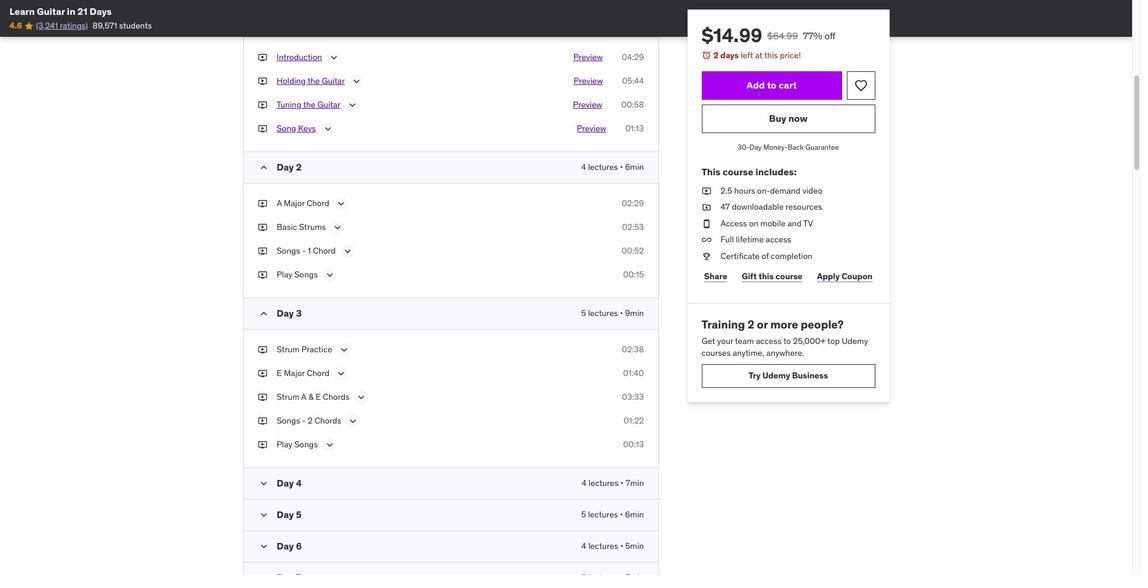 Task type: locate. For each thing, give the bounding box(es) containing it.
chord down practice
[[307, 368, 330, 379]]

the right the "tuning"
[[303, 99, 316, 110]]

1 vertical spatial a
[[301, 392, 307, 402]]

songs left 1
[[277, 245, 300, 256]]

6min up 02:29
[[625, 162, 644, 172]]

2.5 hours on-demand video
[[721, 185, 823, 196]]

days
[[721, 50, 739, 61]]

show lecture description image
[[328, 52, 340, 63], [351, 75, 363, 87], [335, 198, 347, 210], [342, 245, 354, 257], [324, 269, 336, 281], [338, 344, 350, 356], [347, 415, 359, 427], [324, 439, 336, 451]]

a up basic on the left top of the page
[[277, 198, 282, 209]]

xsmall image left the & at bottom left
[[258, 392, 267, 403]]

day 6
[[277, 540, 302, 552]]

small image for day 5
[[258, 509, 270, 521]]

share
[[704, 271, 728, 282]]

the
[[308, 75, 320, 86], [303, 99, 316, 110]]

0 vertical spatial major
[[284, 198, 305, 209]]

small image
[[258, 478, 270, 490]]

• down 4 lectures • 7min
[[620, 509, 623, 520]]

e right the & at bottom left
[[316, 392, 321, 402]]

1 - from the top
[[302, 245, 306, 256]]

- left 1
[[302, 245, 306, 256]]

a
[[277, 198, 282, 209], [301, 392, 307, 402]]

0 vertical spatial guitar
[[37, 5, 65, 17]]

play songs down songs - 2 chords
[[277, 439, 318, 450]]

0 horizontal spatial e
[[277, 368, 282, 379]]

guitar for tuning the guitar
[[318, 99, 341, 110]]

1 vertical spatial play songs
[[277, 439, 318, 450]]

major down strum practice at bottom
[[284, 368, 305, 379]]

• up 02:29
[[620, 162, 623, 172]]

day left 6
[[277, 540, 294, 552]]

to
[[767, 79, 777, 91], [784, 336, 791, 347]]

0 vertical spatial the
[[308, 75, 320, 86]]

4 for day 4
[[582, 478, 587, 489]]

1 small image from the top
[[258, 162, 270, 173]]

show lecture description image right strum a & e chords
[[356, 392, 368, 404]]

guarantee
[[806, 142, 839, 151]]

1 play songs from the top
[[277, 269, 318, 280]]

6
[[296, 540, 302, 552]]

play down songs - 2 chords
[[277, 439, 292, 450]]

1
[[308, 245, 311, 256]]

apply coupon
[[817, 271, 873, 282]]

1 vertical spatial to
[[784, 336, 791, 347]]

e down strum practice at bottom
[[277, 368, 282, 379]]

0 horizontal spatial a
[[277, 198, 282, 209]]

training
[[702, 317, 745, 332]]

chord for e major chord
[[307, 368, 330, 379]]

access down mobile
[[766, 234, 792, 245]]

lectures
[[588, 162, 618, 172], [588, 308, 618, 319], [589, 478, 619, 489], [588, 509, 618, 520], [589, 541, 619, 552]]

1 vertical spatial 6min
[[625, 509, 644, 520]]

add to cart
[[747, 79, 797, 91]]

a left the & at bottom left
[[301, 392, 307, 402]]

show lecture description image for strum a & e chords
[[356, 392, 368, 404]]

course up hours
[[723, 166, 754, 178]]

xsmall image left e major chord
[[258, 368, 267, 380]]

buy now button
[[702, 104, 876, 133]]

day down "song keys" button
[[277, 161, 294, 173]]

6min up 5min
[[625, 509, 644, 520]]

3 small image from the top
[[258, 509, 270, 521]]

access down or
[[756, 336, 782, 347]]

strum up e major chord
[[277, 344, 300, 355]]

major
[[284, 198, 305, 209], [284, 368, 305, 379]]

1 vertical spatial e
[[316, 392, 321, 402]]

songs - 1 chord
[[277, 245, 336, 256]]

chords down strum a & e chords
[[315, 415, 341, 426]]

xsmall image for show lecture description image over "holding the guitar"
[[258, 52, 267, 63]]

play
[[277, 269, 292, 280], [277, 439, 292, 450]]

day left money-
[[750, 142, 762, 151]]

05:44
[[622, 75, 644, 86]]

mobile
[[761, 218, 786, 229]]

holding the guitar
[[277, 75, 345, 86]]

1 horizontal spatial a
[[301, 392, 307, 402]]

alarm image
[[702, 51, 711, 60]]

access
[[766, 234, 792, 245], [756, 336, 782, 347]]

0 vertical spatial udemy
[[842, 336, 869, 347]]

lifetime
[[736, 234, 764, 245]]

1 horizontal spatial course
[[776, 271, 803, 282]]

0 vertical spatial e
[[277, 368, 282, 379]]

$64.99
[[768, 30, 799, 42]]

small image for day 2
[[258, 162, 270, 173]]

• left 9min
[[620, 308, 623, 319]]

2 inside training 2 or more people? get your team access to 25,000+ top udemy courses anytime, anywhere.
[[748, 317, 755, 332]]

strums
[[299, 222, 326, 232]]

certificate
[[721, 251, 760, 262]]

xsmall image left 'full'
[[702, 234, 711, 246]]

e
[[277, 368, 282, 379], [316, 392, 321, 402]]

xsmall image left songs - 2 chords
[[258, 415, 267, 427]]

6min
[[625, 162, 644, 172], [625, 509, 644, 520]]

show lecture description image right strums
[[332, 222, 344, 234]]

1 vertical spatial access
[[756, 336, 782, 347]]

03:33
[[622, 392, 644, 402]]

try
[[749, 371, 761, 381]]

0 horizontal spatial udemy
[[763, 371, 791, 381]]

small image left day 3
[[258, 308, 270, 320]]

0 vertical spatial to
[[767, 79, 777, 91]]

strum for strum practice
[[277, 344, 300, 355]]

0 vertical spatial 6min
[[625, 162, 644, 172]]

chord up strums
[[307, 198, 330, 209]]

1 vertical spatial major
[[284, 368, 305, 379]]

access
[[721, 218, 748, 229]]

learn guitar in 21 days
[[10, 5, 112, 17]]

2 major from the top
[[284, 368, 305, 379]]

0 horizontal spatial to
[[767, 79, 777, 91]]

song keys
[[277, 123, 316, 134]]

preview left 04:29
[[574, 52, 603, 62]]

xsmall image left the "tuning"
[[258, 99, 267, 111]]

2 strum from the top
[[277, 392, 300, 402]]

0 horizontal spatial course
[[723, 166, 754, 178]]

• left 7min
[[621, 478, 624, 489]]

strum practice
[[277, 344, 332, 355]]

small image left day 2
[[258, 162, 270, 173]]

xsmall image
[[258, 52, 267, 63], [258, 99, 267, 111], [258, 198, 267, 209], [702, 202, 711, 213], [702, 218, 711, 230], [702, 234, 711, 246], [258, 368, 267, 380], [258, 392, 267, 403], [258, 415, 267, 427]]

xsmall image left "introduction" on the left
[[258, 52, 267, 63]]

wishlist image
[[854, 78, 868, 93]]

xsmall image for show lecture description image right of songs - 2 chords
[[258, 415, 267, 427]]

• for day 2
[[620, 162, 623, 172]]

0 vertical spatial chord
[[307, 198, 330, 209]]

2 play from the top
[[277, 439, 292, 450]]

4.6
[[10, 20, 22, 31]]

day for day 2
[[277, 161, 294, 173]]

0 vertical spatial -
[[302, 245, 306, 256]]

lectures for day 5
[[588, 509, 618, 520]]

1 vertical spatial strum
[[277, 392, 300, 402]]

preview for 04:29
[[574, 52, 603, 62]]

major for e
[[284, 368, 305, 379]]

to up anywhere.
[[784, 336, 791, 347]]

price!
[[780, 50, 801, 61]]

xsmall image left a major chord
[[258, 198, 267, 209]]

tuning the guitar
[[277, 99, 341, 110]]

xsmall image left access
[[702, 218, 711, 230]]

1 play from the top
[[277, 269, 292, 280]]

xsmall image left 47
[[702, 202, 711, 213]]

to left the cart
[[767, 79, 777, 91]]

(3,241 ratings)
[[36, 20, 88, 31]]

this right at
[[765, 50, 778, 61]]

2 vertical spatial guitar
[[318, 99, 341, 110]]

4 small image from the top
[[258, 541, 270, 553]]

- down strum a & e chords
[[302, 415, 306, 426]]

4 lectures • 5min
[[582, 541, 644, 552]]

-
[[302, 245, 306, 256], [302, 415, 306, 426]]

5 for day 3
[[582, 308, 586, 319]]

2 small image from the top
[[258, 308, 270, 320]]

3
[[296, 307, 302, 319]]

xsmall image
[[258, 75, 267, 87], [258, 123, 267, 135], [702, 185, 711, 197], [258, 222, 267, 233], [258, 245, 267, 257], [702, 251, 711, 263], [258, 269, 267, 281], [258, 344, 267, 356], [258, 439, 267, 451]]

major for a
[[284, 198, 305, 209]]

small image left 'day 5'
[[258, 509, 270, 521]]

$14.99 $64.99 77% off
[[702, 23, 836, 48]]

2 down the & at bottom left
[[308, 415, 313, 426]]

1 vertical spatial play
[[277, 439, 292, 450]]

includes:
[[756, 166, 797, 178]]

major up basic strums
[[284, 198, 305, 209]]

0 vertical spatial chords
[[323, 392, 350, 402]]

buy now
[[769, 112, 808, 124]]

course down completion
[[776, 271, 803, 282]]

show lecture description image for basic strums
[[332, 222, 344, 234]]

(3,241
[[36, 20, 58, 31]]

2 vertical spatial chord
[[307, 368, 330, 379]]

preview left 01:13
[[577, 123, 607, 134]]

show lecture description image right "holding the guitar"
[[351, 75, 363, 87]]

0 vertical spatial play
[[277, 269, 292, 280]]

show lecture description image
[[347, 99, 359, 111], [322, 123, 334, 135], [332, 222, 344, 234], [336, 368, 347, 380], [356, 392, 368, 404]]

students
[[119, 20, 152, 31]]

play songs for 00:13
[[277, 439, 318, 450]]

preview for 05:44
[[574, 75, 603, 86]]

add
[[747, 79, 765, 91]]

preview left 00:58 on the top of page
[[573, 99, 603, 110]]

strum left the & at bottom left
[[277, 392, 300, 402]]

chord
[[307, 198, 330, 209], [313, 245, 336, 256], [307, 368, 330, 379]]

preview
[[574, 52, 603, 62], [574, 75, 603, 86], [573, 99, 603, 110], [577, 123, 607, 134]]

5 for day 5
[[582, 509, 586, 520]]

small image for day 6
[[258, 541, 270, 553]]

day right small image on the bottom left
[[277, 477, 294, 489]]

2 left or
[[748, 317, 755, 332]]

1 vertical spatial -
[[302, 415, 306, 426]]

day left the 3
[[277, 307, 294, 319]]

1 horizontal spatial e
[[316, 392, 321, 402]]

5 up 4 lectures • 5min
[[582, 509, 586, 520]]

1 strum from the top
[[277, 344, 300, 355]]

day 3
[[277, 307, 302, 319]]

• left 5min
[[621, 541, 624, 552]]

guitar up (3,241
[[37, 5, 65, 17]]

lectures for day 2
[[588, 162, 618, 172]]

show lecture description image right 1
[[342, 245, 354, 257]]

small image left day 6
[[258, 541, 270, 553]]

practice
[[302, 344, 332, 355]]

chord for a major chord
[[307, 198, 330, 209]]

4 for day 2
[[581, 162, 586, 172]]

day for day 6
[[277, 540, 294, 552]]

chord right 1
[[313, 245, 336, 256]]

lectures for day 6
[[589, 541, 619, 552]]

• for day 4
[[621, 478, 624, 489]]

udemy right try
[[763, 371, 791, 381]]

apply
[[817, 271, 840, 282]]

2 right alarm image
[[714, 50, 719, 61]]

preview left 05:44
[[574, 75, 603, 86]]

day 4
[[277, 477, 302, 489]]

guitar up tuning the guitar
[[322, 75, 345, 86]]

people?
[[801, 317, 844, 332]]

5 left 9min
[[582, 308, 586, 319]]

and
[[788, 218, 802, 229]]

share button
[[702, 265, 730, 289]]

this right the gift
[[759, 271, 774, 282]]

chords right the & at bottom left
[[323, 392, 350, 402]]

1 horizontal spatial to
[[784, 336, 791, 347]]

play down songs - 1 chord
[[277, 269, 292, 280]]

the right holding at the top left
[[308, 75, 320, 86]]

1 major from the top
[[284, 198, 305, 209]]

show lecture description image down songs - 2 chords
[[324, 439, 336, 451]]

89,571
[[93, 20, 117, 31]]

•
[[620, 162, 623, 172], [620, 308, 623, 319], [621, 478, 624, 489], [620, 509, 623, 520], [621, 541, 624, 552]]

show lecture description image for e major chord
[[336, 368, 347, 380]]

udemy right top
[[842, 336, 869, 347]]

0 vertical spatial strum
[[277, 344, 300, 355]]

play for 00:13
[[277, 439, 292, 450]]

2 play songs from the top
[[277, 439, 318, 450]]

small image
[[258, 162, 270, 173], [258, 308, 270, 320], [258, 509, 270, 521], [258, 541, 270, 553]]

to inside training 2 or more people? get your team access to 25,000+ top udemy courses anytime, anywhere.
[[784, 336, 791, 347]]

songs down songs - 2 chords
[[294, 439, 318, 450]]

1 6min from the top
[[625, 162, 644, 172]]

play songs down songs - 1 chord
[[277, 269, 318, 280]]

0 vertical spatial play songs
[[277, 269, 318, 280]]

0 vertical spatial course
[[723, 166, 754, 178]]

day down day 4
[[277, 509, 294, 521]]

guitar down holding the guitar button
[[318, 99, 341, 110]]

this
[[765, 50, 778, 61], [759, 271, 774, 282]]

0 vertical spatial this
[[765, 50, 778, 61]]

1 horizontal spatial udemy
[[842, 336, 869, 347]]

show lecture description image up strum a & e chords
[[336, 368, 347, 380]]

chords
[[323, 392, 350, 402], [315, 415, 341, 426]]

udemy
[[842, 336, 869, 347], [763, 371, 791, 381]]

on-
[[758, 185, 770, 196]]

2 - from the top
[[302, 415, 306, 426]]

1 vertical spatial guitar
[[322, 75, 345, 86]]

or
[[757, 317, 768, 332]]

• for day 5
[[620, 509, 623, 520]]

1 vertical spatial the
[[303, 99, 316, 110]]

00:13
[[623, 439, 644, 450]]

5 lectures • 9min
[[582, 308, 644, 319]]

show lecture description image right practice
[[338, 344, 350, 356]]

guitar
[[37, 5, 65, 17], [322, 75, 345, 86], [318, 99, 341, 110]]

2 6min from the top
[[625, 509, 644, 520]]

songs down songs - 1 chord
[[294, 269, 318, 280]]

&
[[309, 392, 314, 402]]



Task type: vqa. For each thing, say whether or not it's contained in the screenshot.
Close icon
no



Task type: describe. For each thing, give the bounding box(es) containing it.
day for day 3
[[277, 307, 294, 319]]

00:52
[[622, 245, 644, 256]]

77%
[[803, 30, 823, 42]]

play for 00:15
[[277, 269, 292, 280]]

coupon
[[842, 271, 873, 282]]

e major chord
[[277, 368, 330, 379]]

- for 2
[[302, 415, 306, 426]]

introduction
[[277, 52, 322, 62]]

tv
[[804, 218, 813, 229]]

of
[[762, 251, 769, 262]]

days
[[90, 5, 112, 17]]

4 lectures • 6min
[[581, 162, 644, 172]]

1 vertical spatial this
[[759, 271, 774, 282]]

the for tuning
[[303, 99, 316, 110]]

downloadable
[[732, 202, 784, 212]]

2 up a major chord
[[296, 161, 302, 173]]

top
[[828, 336, 840, 347]]

5min
[[626, 541, 644, 552]]

song
[[277, 123, 296, 134]]

show lecture description image right keys
[[322, 123, 334, 135]]

try udemy business
[[749, 371, 828, 381]]

buy
[[769, 112, 787, 124]]

learn
[[10, 5, 35, 17]]

songs down strum a & e chords
[[277, 415, 300, 426]]

introduction button
[[277, 52, 322, 66]]

apply coupon button
[[815, 265, 876, 289]]

lectures for day 4
[[589, 478, 619, 489]]

left
[[741, 50, 754, 61]]

show lecture description image right a major chord
[[335, 198, 347, 210]]

47
[[721, 202, 730, 212]]

off
[[825, 30, 836, 42]]

89,571 students
[[93, 20, 152, 31]]

add to cart button
[[702, 71, 842, 100]]

47 downloadable resources
[[721, 202, 823, 212]]

01:22
[[624, 415, 644, 426]]

to inside button
[[767, 79, 777, 91]]

$14.99
[[702, 23, 763, 48]]

xsmall image for show lecture description icon corresponding to e major chord
[[258, 368, 267, 380]]

1 vertical spatial chords
[[315, 415, 341, 426]]

6min for day 5
[[625, 509, 644, 520]]

hours
[[735, 185, 756, 196]]

business
[[792, 371, 828, 381]]

0 vertical spatial access
[[766, 234, 792, 245]]

full
[[721, 234, 734, 245]]

access inside training 2 or more people? get your team access to 25,000+ top udemy courses anytime, anywhere.
[[756, 336, 782, 347]]

guitar for holding the guitar
[[322, 75, 345, 86]]

21
[[78, 5, 88, 17]]

day for day 5
[[277, 509, 294, 521]]

1 vertical spatial chord
[[313, 245, 336, 256]]

day for day 4
[[277, 477, 294, 489]]

6min for day 2
[[625, 162, 644, 172]]

basic
[[277, 222, 297, 232]]

team
[[735, 336, 754, 347]]

video
[[803, 185, 823, 196]]

2.5
[[721, 185, 733, 196]]

01:40
[[623, 368, 644, 379]]

30-
[[738, 142, 750, 151]]

full lifetime access
[[721, 234, 792, 245]]

04:29
[[622, 52, 644, 62]]

preview for 00:58
[[573, 99, 603, 110]]

songs - 2 chords
[[277, 415, 341, 426]]

02:53
[[622, 222, 644, 232]]

4 lectures • 7min
[[582, 478, 644, 489]]

show lecture description image down songs - 1 chord
[[324, 269, 336, 281]]

25,000+
[[793, 336, 826, 347]]

02:29
[[622, 198, 644, 209]]

at
[[756, 50, 763, 61]]

holding
[[277, 75, 306, 86]]

show lecture description image up "holding the guitar"
[[328, 52, 340, 63]]

show lecture description image right tuning the guitar
[[347, 99, 359, 111]]

lectures for day 3
[[588, 308, 618, 319]]

small image for day 3
[[258, 308, 270, 320]]

udemy inside training 2 or more people? get your team access to 25,000+ top udemy courses anytime, anywhere.
[[842, 336, 869, 347]]

this
[[702, 166, 721, 178]]

9min
[[625, 308, 644, 319]]

1 vertical spatial udemy
[[763, 371, 791, 381]]

30-day money-back guarantee
[[738, 142, 839, 151]]

basic strums
[[277, 222, 326, 232]]

tuning the guitar button
[[277, 99, 341, 113]]

certificate of completion
[[721, 251, 813, 262]]

gift this course link
[[740, 265, 805, 289]]

7min
[[626, 478, 644, 489]]

show lecture description image right songs - 2 chords
[[347, 415, 359, 427]]

now
[[789, 112, 808, 124]]

5 up 6
[[296, 509, 302, 521]]

gift this course
[[742, 271, 803, 282]]

back
[[788, 142, 804, 151]]

- for 1
[[302, 245, 306, 256]]

play songs for 00:15
[[277, 269, 318, 280]]

tuning
[[277, 99, 302, 110]]

xsmall image for show lecture description icon on the right of tuning the guitar
[[258, 99, 267, 111]]

gift
[[742, 271, 757, 282]]

strum a & e chords
[[277, 392, 350, 402]]

1 vertical spatial course
[[776, 271, 803, 282]]

xsmall image for show lecture description image to the right of a major chord
[[258, 198, 267, 209]]

xsmall image for show lecture description icon related to strum a & e chords
[[258, 392, 267, 403]]

preview for 01:13
[[577, 123, 607, 134]]

resources
[[786, 202, 823, 212]]

day 2
[[277, 161, 302, 173]]

keys
[[298, 123, 316, 134]]

a major chord
[[277, 198, 330, 209]]

00:58
[[622, 99, 644, 110]]

holding the guitar button
[[277, 75, 345, 90]]

demand
[[770, 185, 801, 196]]

anywhere.
[[767, 348, 805, 359]]

your
[[718, 336, 734, 347]]

• for day 6
[[621, 541, 624, 552]]

• for day 3
[[620, 308, 623, 319]]

anytime,
[[733, 348, 765, 359]]

00:15
[[624, 269, 644, 280]]

01:13
[[626, 123, 644, 134]]

5 lectures • 6min
[[582, 509, 644, 520]]

0 vertical spatial a
[[277, 198, 282, 209]]

training 2 or more people? get your team access to 25,000+ top udemy courses anytime, anywhere.
[[702, 317, 869, 359]]

the for holding
[[308, 75, 320, 86]]

4 for day 6
[[582, 541, 587, 552]]

day 5
[[277, 509, 302, 521]]

strum for strum a & e chords
[[277, 392, 300, 402]]

money-
[[764, 142, 788, 151]]



